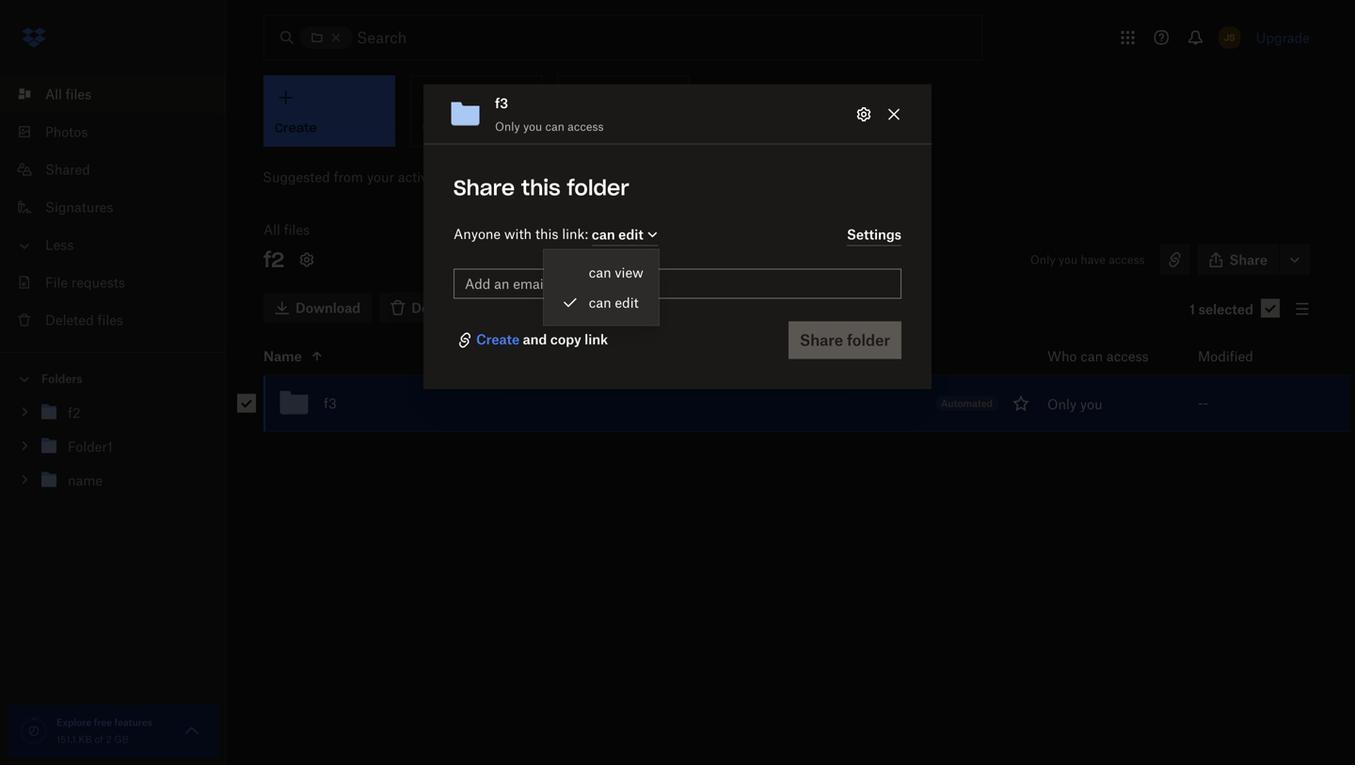 Task type: describe. For each thing, give the bounding box(es) containing it.
1 horizontal spatial all files link
[[264, 220, 310, 239]]

add to starred image
[[1010, 392, 1032, 415]]

dropbox image
[[15, 19, 53, 56]]

features
[[114, 717, 152, 728]]

folder inside sharing modal dialog
[[567, 174, 629, 201]]

1 vertical spatial this
[[535, 226, 558, 242]]

upgrade
[[1256, 30, 1310, 46]]

name
[[264, 348, 302, 364]]

folders button
[[0, 364, 226, 392]]

can edit
[[589, 294, 639, 310]]

share for share this folder
[[454, 174, 515, 201]]

share for share
[[1230, 252, 1268, 268]]

file
[[45, 274, 68, 290]]

can inside radio item
[[589, 294, 611, 310]]

--
[[1198, 395, 1209, 411]]

kb
[[78, 734, 92, 745]]

suggested
[[263, 169, 330, 185]]

of
[[95, 734, 103, 745]]

photos
[[45, 124, 88, 140]]

and
[[523, 331, 547, 347]]

deleted files link
[[15, 301, 226, 339]]

modified button
[[1198, 345, 1303, 368]]

who
[[1047, 348, 1077, 364]]

file requests link
[[15, 264, 226, 301]]

signatures link
[[15, 188, 226, 226]]

1 vertical spatial files
[[284, 222, 310, 238]]

table containing name
[[222, 338, 1351, 432]]

copy
[[550, 331, 581, 347]]

0 vertical spatial this
[[521, 174, 561, 201]]

name button
[[264, 345, 1001, 368]]

you for only you have access
[[1059, 253, 1078, 267]]

selected
[[1199, 301, 1254, 317]]

view
[[615, 264, 644, 280]]

who can access
[[1047, 348, 1149, 364]]

1 vertical spatial all files
[[264, 222, 310, 238]]

shared link
[[15, 151, 226, 188]]

can left view
[[589, 264, 611, 280]]

0 horizontal spatial all files link
[[15, 75, 226, 113]]

photos link
[[15, 113, 226, 151]]

edit
[[615, 294, 639, 310]]

:
[[585, 226, 588, 242]]

all inside list item
[[45, 86, 62, 102]]

access inside f3 only you can access
[[568, 119, 604, 133]]

modified
[[1198, 348, 1254, 364]]

f2
[[264, 247, 284, 273]]

all files inside list item
[[45, 86, 91, 102]]

only you button
[[1047, 394, 1103, 414]]

create for create folder
[[569, 121, 611, 136]]

have
[[1081, 253, 1106, 267]]

can inside f3 only you can access
[[545, 119, 565, 133]]

menu inside sharing modal dialog
[[544, 250, 659, 325]]

folders
[[41, 372, 82, 386]]

share button
[[1198, 245, 1279, 275]]

can edit radio item
[[544, 287, 659, 317]]

2 - from the left
[[1203, 395, 1209, 411]]

with
[[504, 226, 532, 242]]

quota usage element
[[19, 716, 49, 746]]

activity
[[398, 169, 443, 185]]

2 vertical spatial files
[[97, 312, 123, 328]]

list containing all files
[[0, 64, 226, 352]]

create folder button
[[557, 75, 689, 147]]

f3 for f3
[[324, 395, 337, 411]]

1 - from the left
[[1198, 395, 1203, 411]]

name f3, modified 11/20/2023 11:54 am, element
[[222, 376, 1351, 432]]



Task type: vqa. For each thing, say whether or not it's contained in the screenshot.
by
no



Task type: locate. For each thing, give the bounding box(es) containing it.
0 vertical spatial all files link
[[15, 75, 226, 113]]

sharing modal dialog
[[424, 84, 932, 540]]

access right who
[[1107, 348, 1149, 364]]

deleted
[[45, 312, 94, 328]]

signatures
[[45, 199, 113, 215]]

files inside list item
[[66, 86, 91, 102]]

folder up :
[[567, 174, 629, 201]]

file requests
[[45, 274, 125, 290]]

0 vertical spatial all files
[[45, 86, 91, 102]]

0 vertical spatial link
[[562, 226, 585, 242]]

can
[[545, 119, 565, 133], [589, 264, 611, 280], [589, 294, 611, 310], [1081, 348, 1103, 364]]

1
[[1190, 301, 1195, 317]]

0 horizontal spatial all files
[[45, 86, 91, 102]]

list
[[0, 64, 226, 352]]

all files up photos
[[45, 86, 91, 102]]

0 horizontal spatial f3
[[324, 395, 337, 411]]

explore
[[56, 717, 91, 728]]

1 vertical spatial link
[[585, 331, 608, 347]]

only left have
[[1030, 253, 1056, 267]]

less
[[45, 237, 74, 253]]

only
[[495, 119, 520, 133], [1030, 253, 1056, 267], [1047, 396, 1077, 412]]

share this folder
[[454, 174, 629, 201]]

0 vertical spatial you
[[523, 119, 542, 133]]

only you
[[1047, 396, 1103, 412]]

group
[[0, 392, 226, 512]]

f3 for f3 only you can access
[[495, 95, 508, 111]]

0 vertical spatial f3
[[495, 95, 508, 111]]

anyone
[[454, 226, 501, 242]]

access up share this folder
[[568, 119, 604, 133]]

1 horizontal spatial you
[[1059, 253, 1078, 267]]

this right with
[[535, 226, 558, 242]]

link for and copy link
[[585, 331, 608, 347]]

link right with
[[562, 226, 585, 242]]

all files link up f2
[[264, 220, 310, 239]]

suggested from your activity
[[263, 169, 443, 185]]

link right copy
[[585, 331, 608, 347]]

files up photos
[[66, 86, 91, 102]]

2 vertical spatial only
[[1047, 396, 1077, 412]]

f3 only you can access
[[495, 95, 604, 133]]

f3 inside table
[[324, 395, 337, 411]]

2 horizontal spatial files
[[284, 222, 310, 238]]

only up share this folder
[[495, 119, 520, 133]]

can view
[[589, 264, 644, 280]]

0 vertical spatial only
[[495, 119, 520, 133]]

can right who
[[1081, 348, 1103, 364]]

files up f2
[[284, 222, 310, 238]]

requests
[[71, 274, 125, 290]]

1 vertical spatial create
[[476, 331, 520, 347]]

1 horizontal spatial share
[[1230, 252, 1268, 268]]

less image
[[15, 237, 34, 256]]

all
[[45, 86, 62, 102], [264, 222, 280, 238]]

1 horizontal spatial files
[[97, 312, 123, 328]]

0 horizontal spatial you
[[523, 119, 542, 133]]

-
[[1198, 395, 1203, 411], [1203, 395, 1209, 411]]

2 vertical spatial access
[[1107, 348, 1149, 364]]

files down file requests link
[[97, 312, 123, 328]]

you down who can access
[[1080, 396, 1103, 412]]

1 vertical spatial you
[[1059, 253, 1078, 267]]

only inside button
[[1047, 396, 1077, 412]]

can inside table
[[1081, 348, 1103, 364]]

you inside f3 only you can access
[[523, 119, 542, 133]]

1 vertical spatial all
[[264, 222, 280, 238]]

create link
[[476, 329, 520, 351]]

upgrade link
[[1256, 30, 1310, 46]]

only inside f3 only you can access
[[495, 119, 520, 133]]

create and copy link
[[476, 331, 608, 347]]

folder inside the create folder button
[[615, 121, 652, 136]]

0 horizontal spatial create
[[476, 331, 520, 347]]

you for only you
[[1080, 396, 1103, 412]]

1 horizontal spatial f3
[[495, 95, 508, 111]]

f3
[[495, 95, 508, 111], [324, 395, 337, 411]]

folder
[[615, 121, 652, 136], [567, 174, 629, 201]]

create up share this folder
[[569, 121, 611, 136]]

share up anyone
[[454, 174, 515, 201]]

2
[[106, 734, 112, 745]]

share inside share button
[[1230, 252, 1268, 268]]

access right have
[[1109, 253, 1145, 267]]

deleted files
[[45, 312, 123, 328]]

2 horizontal spatial you
[[1080, 396, 1103, 412]]

1 horizontal spatial all files
[[264, 222, 310, 238]]

0 horizontal spatial all
[[45, 86, 62, 102]]

access inside table
[[1107, 348, 1149, 364]]

1 vertical spatial f3
[[324, 395, 337, 411]]

all files link
[[15, 75, 226, 113], [264, 220, 310, 239]]

create inside button
[[569, 121, 611, 136]]

anyone with this link :
[[454, 226, 592, 242]]

create
[[569, 121, 611, 136], [476, 331, 520, 347]]

0 vertical spatial folder
[[615, 121, 652, 136]]

f3 link
[[324, 392, 337, 415]]

menu containing can view
[[544, 250, 659, 325]]

f3 inside f3 only you can access
[[495, 95, 508, 111]]

folder right f3 only you can access
[[615, 121, 652, 136]]

0 vertical spatial files
[[66, 86, 91, 102]]

1 vertical spatial all files link
[[264, 220, 310, 239]]

free
[[94, 717, 112, 728]]

link for :
[[562, 226, 585, 242]]

explore free features 151.1 kb of 2 gb
[[56, 717, 152, 745]]

0 horizontal spatial files
[[66, 86, 91, 102]]

all up f2
[[264, 222, 280, 238]]

shared
[[45, 161, 90, 177]]

1 selected
[[1190, 301, 1254, 317]]

1 horizontal spatial all
[[264, 222, 280, 238]]

table
[[222, 338, 1351, 432]]

can left create folder
[[545, 119, 565, 133]]

1 vertical spatial share
[[1230, 252, 1268, 268]]

this up anyone with this link :
[[521, 174, 561, 201]]

share up selected
[[1230, 252, 1268, 268]]

0 vertical spatial share
[[454, 174, 515, 201]]

access
[[568, 119, 604, 133], [1109, 253, 1145, 267], [1107, 348, 1149, 364]]

you up share this folder
[[523, 119, 542, 133]]

create left and
[[476, 331, 520, 347]]

share inside sharing modal dialog
[[454, 174, 515, 201]]

only you have access
[[1030, 253, 1145, 267]]

you
[[523, 119, 542, 133], [1059, 253, 1078, 267], [1080, 396, 1103, 412]]

only for only you
[[1047, 396, 1077, 412]]

0 vertical spatial access
[[568, 119, 604, 133]]

menu
[[544, 250, 659, 325]]

only right add to starred icon
[[1047, 396, 1077, 412]]

all up photos
[[45, 86, 62, 102]]

create inside sharing modal dialog
[[476, 331, 520, 347]]

automated
[[941, 397, 993, 409]]

1 horizontal spatial create
[[569, 121, 611, 136]]

2 vertical spatial you
[[1080, 396, 1103, 412]]

can left edit
[[589, 294, 611, 310]]

gb
[[114, 734, 129, 745]]

your
[[367, 169, 394, 185]]

share
[[454, 174, 515, 201], [1230, 252, 1268, 268]]

create for create and copy link
[[476, 331, 520, 347]]

1 vertical spatial access
[[1109, 253, 1145, 267]]

0 vertical spatial create
[[569, 121, 611, 136]]

all files list item
[[0, 75, 226, 113]]

link
[[562, 226, 585, 242], [585, 331, 608, 347]]

only for only you have access
[[1030, 253, 1056, 267]]

this
[[521, 174, 561, 201], [535, 226, 558, 242]]

all files link up photos
[[15, 75, 226, 113]]

0 horizontal spatial share
[[454, 174, 515, 201]]

you left have
[[1059, 253, 1078, 267]]

0 vertical spatial all
[[45, 86, 62, 102]]

files
[[66, 86, 91, 102], [284, 222, 310, 238], [97, 312, 123, 328]]

1 vertical spatial folder
[[567, 174, 629, 201]]

1 vertical spatial only
[[1030, 253, 1056, 267]]

you inside only you button
[[1080, 396, 1103, 412]]

151.1
[[56, 734, 76, 745]]

from
[[334, 169, 363, 185]]

create folder
[[569, 121, 652, 136]]

all files up f2
[[264, 222, 310, 238]]

all files
[[45, 86, 91, 102], [264, 222, 310, 238]]



